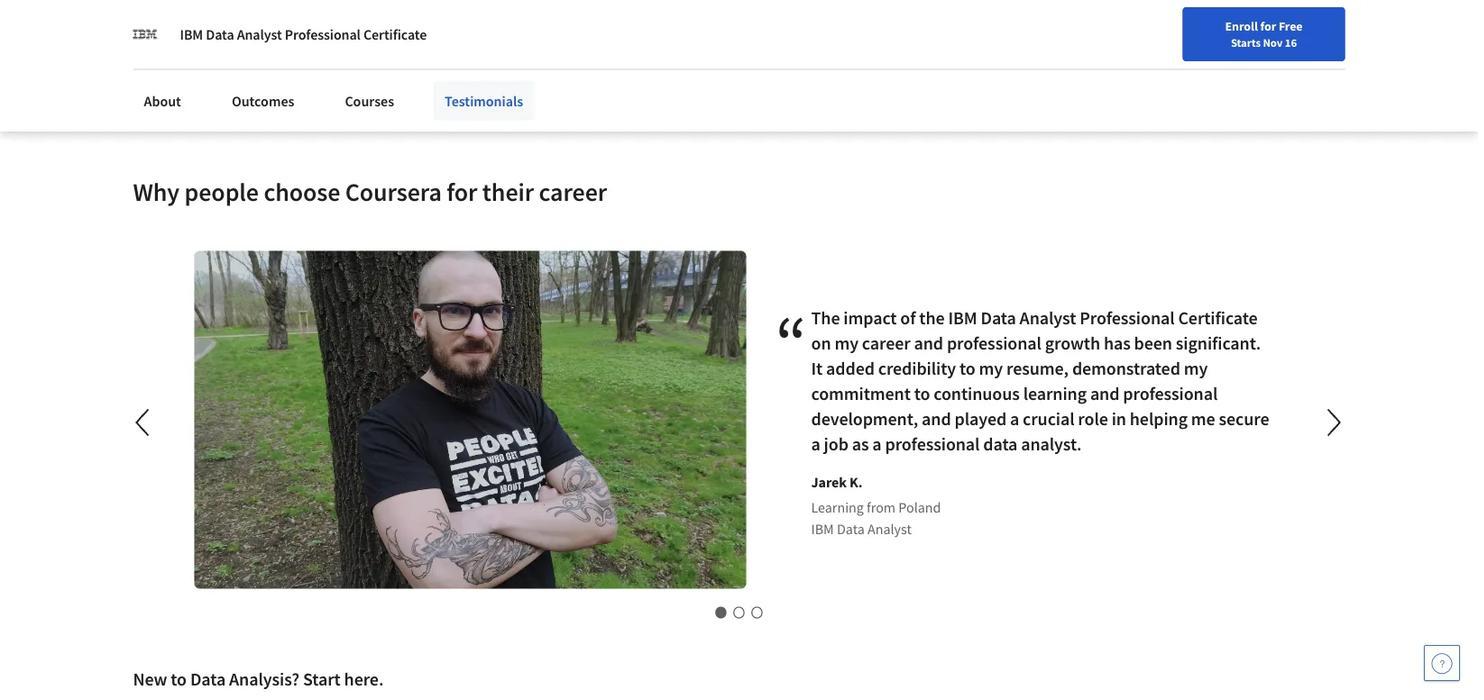 Task type: locate. For each thing, give the bounding box(es) containing it.
enroll
[[1225, 18, 1258, 34]]

0 vertical spatial is
[[580, 47, 589, 65]]

coursera
[[345, 176, 442, 207]]

0 horizontal spatial for
[[447, 176, 477, 207]]

the inside this professional certificate has ace® recommendation. it is eligible for college credit at participating u.s. colleges and universities. note: the decision to accept specific credit recommendations is up to each institution.
[[1053, 47, 1076, 65]]

1 horizontal spatial has
[[1104, 332, 1131, 355]]

it
[[568, 47, 577, 65], [811, 358, 823, 380]]

career right their
[[539, 176, 607, 207]]

1 vertical spatial ibm
[[948, 307, 977, 330]]

0 horizontal spatial credit
[[288, 14, 333, 37]]

0 horizontal spatial it
[[568, 47, 577, 65]]

1 horizontal spatial is
[[580, 47, 589, 65]]

career inside " the impact of the ibm data analyst professional certificate on my career and professional growth has been significant. it added credibility to my resume, demonstrated my commitment to continuous learning and professional development, and played a crucial role in helping me secure a job as a professional data analyst.
[[862, 332, 911, 355]]

demonstrated
[[1072, 358, 1181, 380]]

career down 'impact'
[[862, 332, 911, 355]]

ibm right the for
[[180, 25, 203, 43]]

data inside " the impact of the ibm data analyst professional certificate on my career and professional growth has been significant. it added credibility to my resume, demonstrated my commitment to continuous learning and professional development, and played a crucial role in helping me secure a job as a professional data analyst.
[[981, 307, 1016, 330]]

degree credit eligible
[[230, 14, 393, 37]]

a
[[1010, 408, 1019, 431], [811, 433, 821, 456], [873, 433, 882, 456]]

a up data on the bottom of the page
[[1010, 408, 1019, 431]]

commitment
[[811, 383, 911, 405]]

professional up helping
[[1123, 383, 1218, 405]]

their
[[482, 176, 534, 207]]

me
[[1191, 408, 1216, 431]]

has up "demonstrated"
[[1104, 332, 1131, 355]]

the right note:
[[1053, 47, 1076, 65]]

choose
[[264, 176, 340, 207]]

credit down enroll
[[1238, 47, 1273, 65]]

my up continuous
[[979, 358, 1003, 380]]

data
[[983, 433, 1018, 456]]

slides element
[[166, 604, 1313, 622]]

analyst inside jarek k. learning from poland ibm data analyst
[[868, 520, 912, 538]]

career
[[1056, 57, 1091, 73]]

1 vertical spatial eligible
[[592, 47, 636, 65]]

it down on
[[811, 358, 823, 380]]

colleges
[[864, 47, 913, 65]]

job
[[824, 433, 849, 456]]

0 vertical spatial analyst
[[237, 25, 282, 43]]

decision
[[1078, 47, 1129, 65]]

has up the each
[[401, 47, 422, 65]]

certificate up 'significant.' at the right of the page
[[1178, 307, 1258, 330]]

is right "recommendation."
[[580, 47, 589, 65]]

1 vertical spatial professional
[[1123, 383, 1218, 405]]

start
[[303, 668, 341, 691]]

2 vertical spatial analyst
[[868, 520, 912, 538]]

2 horizontal spatial ibm
[[948, 307, 977, 330]]

is
[[580, 47, 589, 65], [344, 69, 353, 87]]

the
[[919, 307, 945, 330]]

analyst for jarek
[[868, 520, 912, 538]]

2 horizontal spatial analyst
[[1020, 307, 1076, 330]]

credit
[[288, 14, 333, 37], [704, 47, 739, 65], [1238, 47, 1273, 65]]

my right on
[[835, 332, 859, 355]]

professional down played
[[885, 433, 980, 456]]

certificate up up
[[336, 47, 398, 65]]

has
[[401, 47, 422, 65], [1104, 332, 1131, 355]]

1 horizontal spatial career
[[862, 332, 911, 355]]

professional down 'ibm data analyst professional certificate'
[[259, 47, 333, 65]]

degree
[[230, 14, 284, 37]]

0 vertical spatial ibm
[[180, 25, 203, 43]]

is left up
[[344, 69, 353, 87]]

ibm
[[180, 25, 203, 43], [948, 307, 977, 330], [811, 520, 834, 538]]

0 vertical spatial for
[[1261, 18, 1277, 34]]

testimonials link
[[434, 81, 534, 121]]

a left job at the right bottom of page
[[811, 433, 821, 456]]

analyst up this
[[237, 25, 282, 43]]

2 horizontal spatial for
[[1261, 18, 1277, 34]]

certificate
[[363, 25, 427, 43], [336, 47, 398, 65], [1178, 307, 1258, 330]]

analyst up growth
[[1020, 307, 1076, 330]]

to
[[1132, 47, 1144, 65], [375, 69, 387, 87], [960, 358, 976, 380], [914, 383, 930, 405], [171, 668, 187, 691]]

analyst
[[237, 25, 282, 43], [1020, 307, 1076, 330], [868, 520, 912, 538]]

about link
[[133, 81, 192, 121]]

1 horizontal spatial ibm
[[811, 520, 834, 538]]

for left their
[[447, 176, 477, 207]]

career
[[539, 176, 607, 207], [862, 332, 911, 355]]

2 vertical spatial certificate
[[1178, 307, 1258, 330]]

why people choose coursera for their career
[[133, 176, 607, 207]]

specific
[[1190, 47, 1235, 65]]

1 horizontal spatial analyst
[[868, 520, 912, 538]]

professional up 'resume,'
[[947, 332, 1042, 355]]

certificate up the each
[[363, 25, 427, 43]]

analyst inside " the impact of the ibm data analyst professional certificate on my career and professional growth has been significant. it added credibility to my resume, demonstrated my commitment to continuous learning and professional development, and played a crucial role in helping me secure a job as a professional data analyst.
[[1020, 307, 1076, 330]]

note:
[[1018, 47, 1050, 65]]

1 vertical spatial has
[[1104, 332, 1131, 355]]

ace logo image
[[162, 13, 216, 67]]

1 horizontal spatial eligible
[[592, 47, 636, 65]]

0 vertical spatial professional
[[947, 332, 1042, 355]]

2 vertical spatial for
[[447, 176, 477, 207]]

ibm right the
[[948, 307, 977, 330]]

testimonials
[[445, 92, 523, 110]]

0 vertical spatial new
[[1030, 57, 1054, 73]]

why
[[133, 176, 180, 207]]

resume,
[[1007, 358, 1069, 380]]

the
[[1053, 47, 1076, 65], [811, 307, 840, 330]]

professional up recommendations
[[285, 25, 361, 43]]

analyst.
[[1021, 433, 1082, 456]]

to up continuous
[[960, 358, 976, 380]]

eligible left college
[[592, 47, 636, 65]]

1 vertical spatial analyst
[[1020, 307, 1076, 330]]

new
[[1030, 57, 1054, 73], [133, 668, 167, 691]]

data left analysis?
[[190, 668, 226, 691]]

a right as
[[873, 433, 882, 456]]

professional inside this professional certificate has ace® recommendation. it is eligible for college credit at participating u.s. colleges and universities. note: the decision to accept specific credit recommendations is up to each institution.
[[259, 47, 333, 65]]

more
[[528, 69, 560, 87]]

of
[[901, 307, 916, 330]]

this professional certificate has ace® recommendation. it is eligible for college credit at participating u.s. colleges and universities. note: the decision to accept specific credit recommendations is up to each institution.
[[230, 47, 1273, 87]]

1 horizontal spatial new
[[1030, 57, 1054, 73]]

and right colleges
[[916, 47, 939, 65]]

jarek k. learning from poland ibm data analyst
[[811, 473, 941, 538]]

0 vertical spatial career
[[539, 176, 607, 207]]

institution.
[[422, 69, 488, 87]]

professional
[[947, 332, 1042, 355], [1123, 383, 1218, 405], [885, 433, 980, 456]]

credit right degree
[[288, 14, 333, 37]]

0 horizontal spatial career
[[539, 176, 607, 207]]

courses link
[[334, 81, 405, 121]]

for link
[[142, 0, 245, 36]]

for
[[1261, 18, 1277, 34], [639, 47, 656, 65], [447, 176, 477, 207]]

0 vertical spatial the
[[1053, 47, 1076, 65]]

new to data analysis? start here.
[[133, 668, 384, 691]]

the up on
[[811, 307, 840, 330]]

been
[[1134, 332, 1173, 355]]

0 vertical spatial certificate
[[363, 25, 427, 43]]

0 vertical spatial has
[[401, 47, 422, 65]]

ibm inside " the impact of the ibm data analyst professional certificate on my career and professional growth has been significant. it added credibility to my resume, demonstrated my commitment to continuous learning and professional development, and played a crucial role in helping me secure a job as a professional data analyst.
[[948, 307, 977, 330]]

0 horizontal spatial new
[[133, 668, 167, 691]]

analyst down the from
[[868, 520, 912, 538]]

learning
[[811, 499, 864, 517]]

1 vertical spatial the
[[811, 307, 840, 330]]

nov
[[1263, 35, 1283, 50]]

ibm inside jarek k. learning from poland ibm data analyst
[[811, 520, 834, 538]]

1 horizontal spatial a
[[873, 433, 882, 456]]

new inside find your new career link
[[1030, 57, 1054, 73]]

1 vertical spatial career
[[862, 332, 911, 355]]

my
[[835, 332, 859, 355], [979, 358, 1003, 380], [1184, 358, 1208, 380]]

0 vertical spatial it
[[568, 47, 577, 65]]

1 vertical spatial new
[[133, 668, 167, 691]]

and
[[916, 47, 939, 65], [914, 332, 943, 355], [1090, 383, 1120, 405], [922, 408, 951, 431]]

up
[[356, 69, 372, 87]]

recommendation.
[[457, 47, 565, 65]]

1 vertical spatial is
[[344, 69, 353, 87]]

1 horizontal spatial the
[[1053, 47, 1076, 65]]

credit left at
[[704, 47, 739, 65]]

0 horizontal spatial eligible
[[336, 14, 393, 37]]

2 vertical spatial ibm
[[811, 520, 834, 538]]

1 horizontal spatial it
[[811, 358, 823, 380]]

enroll for free starts nov 16
[[1225, 18, 1303, 50]]

2 vertical spatial professional
[[1080, 307, 1175, 330]]

eligible up up
[[336, 14, 393, 37]]

0 horizontal spatial is
[[344, 69, 353, 87]]

starts
[[1231, 35, 1261, 50]]

ibm down learning
[[811, 520, 834, 538]]

impact
[[844, 307, 897, 330]]

for left college
[[639, 47, 656, 65]]

0 horizontal spatial has
[[401, 47, 422, 65]]

secure
[[1219, 408, 1270, 431]]

0 horizontal spatial the
[[811, 307, 840, 330]]

analyst for "
[[1020, 307, 1076, 330]]

1 vertical spatial certificate
[[336, 47, 398, 65]]

1 horizontal spatial for
[[639, 47, 656, 65]]

0 horizontal spatial ibm
[[180, 25, 203, 43]]

eligible
[[336, 14, 393, 37], [592, 47, 636, 65]]

1 vertical spatial for
[[639, 47, 656, 65]]

1 horizontal spatial my
[[979, 358, 1003, 380]]

data up 'resume,'
[[981, 307, 1016, 330]]

development,
[[811, 408, 918, 431]]

professional
[[285, 25, 361, 43], [259, 47, 333, 65], [1080, 307, 1175, 330]]

for
[[149, 9, 169, 27]]

for up nov
[[1261, 18, 1277, 34]]

to left accept
[[1132, 47, 1144, 65]]

None search field
[[257, 47, 690, 83]]

professional up 'been'
[[1080, 307, 1175, 330]]

1 vertical spatial it
[[811, 358, 823, 380]]

it right "recommendation."
[[568, 47, 577, 65]]

"
[[775, 296, 807, 391]]

at
[[742, 47, 754, 65]]

ibm for jarek
[[811, 520, 834, 538]]

help center image
[[1431, 653, 1453, 675]]

growth
[[1045, 332, 1100, 355]]

0 horizontal spatial analyst
[[237, 25, 282, 43]]

college
[[659, 47, 702, 65]]

added
[[826, 358, 875, 380]]

data down learning
[[837, 520, 865, 538]]

1 vertical spatial professional
[[259, 47, 333, 65]]

my down 'significant.' at the right of the page
[[1184, 358, 1208, 380]]



Task type: describe. For each thing, give the bounding box(es) containing it.
universities.
[[942, 47, 1015, 65]]

it inside this professional certificate has ace® recommendation. it is eligible for college credit at participating u.s. colleges and universities. note: the decision to accept specific credit recommendations is up to each institution.
[[568, 47, 577, 65]]

your
[[1004, 57, 1027, 73]]

professional inside " the impact of the ibm data analyst professional certificate on my career and professional growth has been significant. it added credibility to my resume, demonstrated my commitment to continuous learning and professional development, and played a crucial role in helping me secure a job as a professional data analyst.
[[1080, 307, 1175, 330]]

jarek
[[811, 473, 847, 492]]

the inside " the impact of the ibm data analyst professional certificate on my career and professional growth has been significant. it added credibility to my resume, demonstrated my commitment to continuous learning and professional development, and played a crucial role in helping me secure a job as a professional data analyst.
[[811, 307, 840, 330]]

this
[[230, 47, 256, 65]]

participating
[[757, 47, 834, 65]]

played
[[955, 408, 1007, 431]]

0 vertical spatial eligible
[[336, 14, 393, 37]]

for inside this professional certificate has ace® recommendation. it is eligible for college credit at participating u.s. colleges and universities. note: the decision to accept specific credit recommendations is up to each institution.
[[639, 47, 656, 65]]

free
[[1279, 18, 1303, 34]]

2 horizontal spatial credit
[[1238, 47, 1273, 65]]

continuous
[[934, 383, 1020, 405]]

courses
[[345, 92, 394, 110]]

find
[[978, 57, 1001, 73]]

as
[[852, 433, 869, 456]]

show notifications image
[[1235, 59, 1256, 80]]

helping
[[1130, 408, 1188, 431]]

2 horizontal spatial a
[[1010, 408, 1019, 431]]

ibm for "
[[948, 307, 977, 330]]

go to next testimonial image
[[1314, 401, 1355, 445]]

accept
[[1147, 47, 1187, 65]]

it inside " the impact of the ibm data analyst professional certificate on my career and professional growth has been significant. it added credibility to my resume, demonstrated my commitment to continuous learning and professional development, and played a crucial role in helping me secure a job as a professional data analyst.
[[811, 358, 823, 380]]

about
[[144, 92, 181, 110]]

on
[[811, 332, 831, 355]]

learn more link
[[492, 69, 560, 87]]

eligible inside this professional certificate has ace® recommendation. it is eligible for college credit at participating u.s. colleges and universities. note: the decision to accept specific credit recommendations is up to each institution.
[[592, 47, 636, 65]]

16
[[1285, 35, 1297, 50]]

data inside jarek k. learning from poland ibm data analyst
[[837, 520, 865, 538]]

poland
[[899, 499, 941, 517]]

significant.
[[1176, 332, 1261, 355]]

1 horizontal spatial credit
[[704, 47, 739, 65]]

and inside this professional certificate has ace® recommendation. it is eligible for college credit at participating u.s. colleges and universities. note: the decision to accept specific credit recommendations is up to each institution.
[[916, 47, 939, 65]]

to right up
[[375, 69, 387, 87]]

has inside " the impact of the ibm data analyst professional certificate on my career and professional growth has been significant. it added credibility to my resume, demonstrated my commitment to continuous learning and professional development, and played a crucial role in helping me secure a job as a professional data analyst.
[[1104, 332, 1131, 355]]

learning
[[1023, 383, 1087, 405]]

find your new career link
[[969, 54, 1100, 77]]

english button
[[1100, 36, 1209, 95]]

coursera image
[[22, 51, 136, 80]]

for inside enroll for free starts nov 16
[[1261, 18, 1277, 34]]

0 horizontal spatial a
[[811, 433, 821, 456]]

ibm data analyst professional certificate
[[180, 25, 427, 43]]

outcomes link
[[221, 81, 305, 121]]

ibm image
[[133, 22, 158, 47]]

certificate inside " the impact of the ibm data analyst professional certificate on my career and professional growth has been significant. it added credibility to my resume, demonstrated my commitment to continuous learning and professional development, and played a crucial role in helping me secure a job as a professional data analyst.
[[1178, 307, 1258, 330]]

people
[[185, 176, 259, 207]]

0 horizontal spatial my
[[835, 332, 859, 355]]

u.s.
[[837, 47, 861, 65]]

2 horizontal spatial my
[[1184, 358, 1208, 380]]

each
[[390, 69, 419, 87]]

from
[[867, 499, 896, 517]]

2 vertical spatial professional
[[885, 433, 980, 456]]

certificate inside this professional certificate has ace® recommendation. it is eligible for college credit at participating u.s. colleges and universities. note: the decision to accept specific credit recommendations is up to each institution.
[[336, 47, 398, 65]]

ace®
[[425, 47, 454, 65]]

to left analysis?
[[171, 668, 187, 691]]

and left played
[[922, 408, 951, 431]]

analysis?
[[229, 668, 300, 691]]

has inside this professional certificate has ace® recommendation. it is eligible for college credit at participating u.s. colleges and universities. note: the decision to accept specific credit recommendations is up to each institution.
[[401, 47, 422, 65]]

and down the
[[914, 332, 943, 355]]

in
[[1112, 408, 1127, 431]]

0 vertical spatial professional
[[285, 25, 361, 43]]

crucial
[[1023, 408, 1075, 431]]

to down credibility
[[914, 383, 930, 405]]

and up role
[[1090, 383, 1120, 405]]

credibility
[[878, 358, 956, 380]]

k.
[[850, 473, 863, 492]]

go to previous testimonial image
[[123, 401, 165, 445]]

learn more
[[492, 69, 560, 87]]

role
[[1078, 408, 1108, 431]]

english
[[1132, 56, 1176, 74]]

go to previous testimonial image
[[135, 409, 149, 437]]

recommendations
[[230, 69, 341, 87]]

outcomes
[[232, 92, 294, 110]]

data up this
[[206, 25, 234, 43]]

find your new career
[[978, 57, 1091, 73]]

" the impact of the ibm data analyst professional certificate on my career and professional growth has been significant. it added credibility to my resume, demonstrated my commitment to continuous learning and professional development, and played a crucial role in helping me secure a job as a professional data analyst.
[[775, 296, 1270, 456]]

learn
[[492, 69, 526, 87]]

here.
[[344, 668, 384, 691]]



Task type: vqa. For each thing, say whether or not it's contained in the screenshot.
1st list item from the bottom
no



